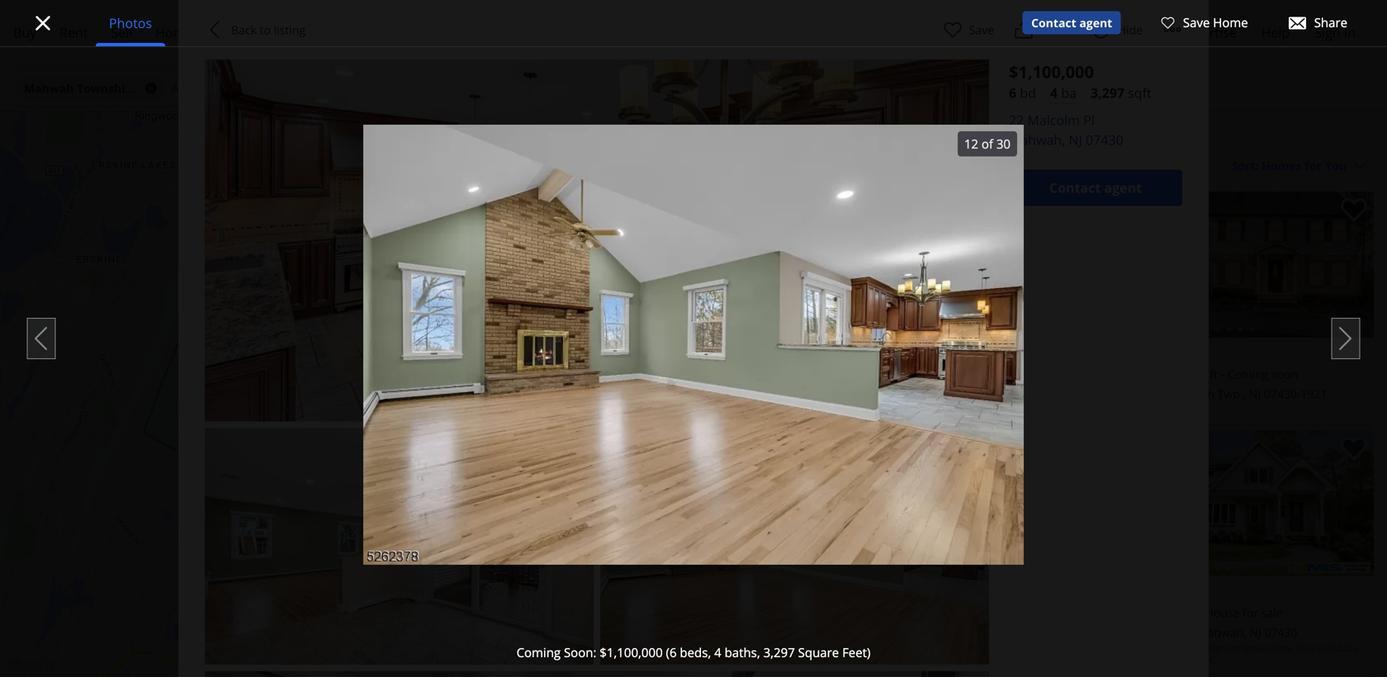 Task type: locate. For each thing, give the bounding box(es) containing it.
0 vertical spatial $1,100,000
[[1009, 60, 1094, 83]]

- house for sale up 2.30m
[[390, 310, 475, 325]]

10 down 6 bds at the top of page
[[273, 329, 286, 345]]

. listing provided by njmls inside map region
[[331, 361, 435, 372]]

619k
[[412, 384, 434, 397], [418, 385, 439, 398]]

home image
[[20, 87, 56, 123]]

by inside map region
[[399, 361, 408, 372]]

sale inside map region
[[453, 310, 475, 325]]

0 horizontal spatial chevron down image
[[719, 82, 732, 95]]

prominent up river
[[1087, 643, 1135, 654]]

play image
[[279, 145, 289, 155]]

provided down 12 brook st, mahwah, nj 07430 link
[[985, 405, 1020, 416]]

bds for $419,000
[[797, 605, 817, 620]]

st, inside 12 brook st, mahwah, nj 07430 keller williams village square realty . listing provided by njmls
[[839, 386, 852, 402]]

keller inside 12 brook st, mahwah, nj 07430 keller williams village square realty . listing provided by njmls
[[788, 405, 816, 416]]

twp., inside main content
[[1218, 386, 1246, 402]]

linden
[[810, 625, 847, 640]]

415k
[[417, 384, 438, 396]]

njmls
[[410, 361, 435, 372], [1033, 405, 1058, 416], [1033, 643, 1058, 654], [1189, 656, 1213, 668]]

0 vertical spatial 669k link
[[487, 606, 520, 621]]

close image left the rent
[[35, 15, 51, 31]]

realty down 12 brook st, mahwah, nj 07430 link
[[926, 405, 954, 416]]

house up 16 wanamaker ave, mahwah, nj 07430 'link'
[[1205, 605, 1240, 620]]

0 horizontal spatial realty-
[[273, 361, 304, 372]]

lot image
[[669, 577, 688, 595]]

manage
[[1058, 24, 1107, 41]]

keller down the brook
[[788, 405, 816, 416]]

0 vertical spatial realty
[[926, 405, 954, 416]]

. down farmstead
[[331, 361, 333, 372]]

jan
[[1150, 199, 1166, 213]]

$1,100,000 inside $1,100,000 22 malcolm pl, mahwah twp., nj 07430-1921
[[205, 444, 341, 480]]

2 horizontal spatial 22
[[1087, 386, 1101, 402]]

video right play image
[[292, 143, 319, 157]]

2 williams from the top
[[818, 643, 856, 654]]

. listing provided by njmls down ave,
[[1109, 656, 1213, 668]]

photos dialog
[[0, 0, 1387, 677]]

new 1.10m
[[671, 279, 706, 298]]

mahwah, inside 158 linden st, mahwah, nj 07430 keller williams village square realty . listing provided by njmls
[[867, 625, 916, 640]]

sqft inside 3,297 sqft
[[812, 479, 842, 502]]

township left the remove tag 'icon'
[[77, 80, 132, 96]]

2.30m link
[[413, 352, 450, 367]]

listing down 12 brook st, mahwah, nj 07430 link
[[958, 405, 983, 416]]

. listing provided by njmls inside main content
[[1109, 656, 1213, 668]]

view larger view of the 2 photo of this home image
[[697, 62, 935, 242]]

12 brook st, mahwah, nj 07430 link
[[788, 384, 1068, 404]]

0 vertical spatial square
[[892, 405, 924, 416]]

0 horizontal spatial coming
[[243, 76, 280, 90]]

07430 inside 22 malcolm pl mahwah , nj 07430
[[1086, 131, 1123, 149]]

st, for $375,000
[[839, 386, 852, 402]]

2 vertical spatial contact agent button
[[936, 466, 1165, 503]]

home left loans
[[156, 24, 193, 41]]

1 vertical spatial 3,297 sqft
[[812, 446, 880, 502]]

prominent inside "prominent properties sotheby's international realty-alpine"
[[273, 348, 320, 359]]

twp., down sqft - coming soon
[[1218, 386, 1246, 402]]

589k link
[[556, 652, 589, 667]]

375k link
[[593, 166, 625, 181]]

properties inside "prominent properties sotheby's international realty-alpine"
[[323, 348, 370, 359]]

1 vertical spatial video walkthrough
[[804, 199, 902, 213]]

- house for sale
[[390, 310, 475, 325], [899, 366, 983, 382], [1199, 605, 1283, 620]]

- condo for sale
[[899, 605, 984, 620]]

1 vertical spatial $1,100,000
[[205, 444, 341, 480]]

0 vertical spatial 3,297 sqft
[[1091, 84, 1151, 102]]

mahwah down sqft - coming soon
[[1168, 386, 1215, 402]]

plus image
[[728, 594, 745, 611]]

save for save
[[969, 22, 994, 38]]

coming up the 22 malcolm pl, mahwah twp., nj 07430-1921 link
[[1227, 366, 1269, 382]]

chevron down image right the (
[[686, 642, 698, 654]]

sale up 12 brook st, mahwah, nj 07430 link
[[962, 366, 983, 382]]

589k
[[562, 653, 583, 666]]

sale up 158 linden st, mahwah, nj 07430 link
[[962, 605, 984, 620]]

1 horizontal spatial walkthrough
[[837, 199, 902, 213]]

10 up farmstead
[[314, 310, 327, 325]]

1 horizontal spatial - house for sale
[[899, 366, 983, 382]]

0 vertical spatial 12
[[964, 135, 978, 152]]

nj inside 158 linden st, mahwah, nj 07430 keller williams village square realty . listing provided by njmls
[[919, 625, 931, 640]]

$1,100,000 up : $7,980/mo
[[205, 444, 341, 480]]

0.46
[[694, 577, 720, 595]]

1 horizontal spatial close image
[[648, 135, 659, 147]]

view larger view of the 3 photo of this home image
[[942, 62, 1181, 242]]

for right condo at the right of the page
[[944, 605, 959, 620]]

contact agent for topmost contact agent button
[[1031, 15, 1112, 31]]

22 malcolm pl, mahwah twp., nj 07430-1921 image
[[1081, 192, 1374, 338]]

. inside map region
[[331, 361, 333, 372]]

10
[[314, 310, 327, 325], [273, 329, 286, 345]]

2 for 2 units
[[422, 382, 428, 394]]

2 horizontal spatial new
[[693, 279, 706, 287]]

0 horizontal spatial pl,
[[298, 479, 316, 502]]

: up ©2024
[[593, 644, 596, 661]]

415k link
[[411, 383, 444, 397]]

njmls inside 158 linden st, mahwah, nj 07430 keller williams village square realty . listing provided by njmls
[[1033, 643, 1058, 654]]

of inside figure
[[982, 135, 993, 152]]

1 horizontal spatial . listing provided by njmls
[[1109, 656, 1213, 668]]

0 horizontal spatial video walkthrough
[[289, 143, 387, 157]]

16 wanamaker ave, mahwah, nj 07430
[[1087, 625, 1297, 640]]

mahwah, up "prominent properties sotheby's international realty-alpine"
[[369, 329, 419, 345]]

properties down rd,
[[323, 348, 370, 359]]

1 vertical spatial of
[[661, 667, 669, 677]]

0 vertical spatial property images, use arrow keys to navigate, image 1 of 45 group
[[30, 135, 738, 284]]

-- sqft for $6,995,000
[[356, 310, 387, 325]]

njmls inside 12 brook st, mahwah, nj 07430 keller williams village square realty . listing provided by njmls
[[1033, 405, 1058, 416]]

2 keller from the top
[[788, 643, 816, 654]]

coming for coming soon : $1,100,000 ( 6 beds, 4 baths, 3,297 square feet )
[[516, 644, 561, 661]]

$1,100,000 up bd
[[1009, 60, 1094, 83]]

square inside 158 linden st, mahwah, nj 07430 keller williams village square realty . listing provided by njmls
[[892, 643, 924, 654]]

agent inside photos dialog
[[1079, 15, 1112, 31]]

view larger view of the 12 photo of this home image
[[600, 428, 989, 665]]

525k link
[[565, 630, 597, 645]]

3d tour 999k
[[428, 499, 458, 518]]

mahwah, up prominent properties sotheby's international realty-saddle river
[[1197, 625, 1247, 640]]

sign in
[[1315, 24, 1356, 41]]

0 horizontal spatial new
[[438, 379, 451, 387]]

1 vertical spatial keller
[[788, 643, 816, 654]]

realty inside 12 brook st, mahwah, nj 07430 keller williams village square realty . listing provided by njmls
[[926, 405, 954, 416]]

search image
[[233, 82, 246, 95]]

contact inside photos dialog
[[1031, 15, 1076, 31]]

2 ba
[[829, 605, 852, 620]]

0 vertical spatial contact agent
[[1031, 15, 1112, 31]]

agent for topmost contact agent button
[[1079, 15, 1112, 31]]

remove boundary
[[536, 133, 641, 149]]

$1,100,000 for $1,100,000
[[1009, 60, 1094, 83]]

sqft down sun.
[[812, 479, 842, 502]]

coming up map
[[516, 644, 561, 661]]

house for $375,000
[[906, 366, 940, 382]]

$- right zillow logo
[[239, 627, 251, 645]]

for
[[1129, 127, 1155, 150]]

mahwah, inside map region
[[369, 329, 419, 345]]

$1,100,000 for $1,100,000 22 malcolm pl, mahwah twp., nj 07430-1921
[[205, 444, 341, 480]]

ba up linden
[[839, 605, 852, 620]]

0 horizontal spatial $1,100,000
[[205, 444, 341, 480]]

view larger view of the 11 photo of this home image
[[205, 428, 594, 665]]

1 village from the top
[[858, 405, 890, 416]]

close image
[[35, 15, 51, 31], [648, 135, 659, 147]]

close image inside remove boundary "button"
[[648, 135, 659, 147]]

10 ba
[[314, 310, 344, 325]]

mahwah, inside 12 brook st, mahwah, nj 07430 keller williams village square realty . listing provided by njmls
[[855, 386, 905, 402]]

1 vertical spatial square
[[892, 643, 924, 654]]

1 vertical spatial village
[[858, 643, 890, 654]]

acres
[[724, 577, 758, 595]]

1 vertical spatial -- sqft
[[865, 366, 896, 382]]

main navigation
[[0, 0, 1387, 272]]

google image
[[4, 656, 59, 677]]

1 horizontal spatial malcolm
[[1027, 111, 1080, 129]]

view larger view of the 13 photo of this home image
[[205, 671, 989, 677]]

save this home button for 10 farmstead rd, mahwah, nj 07430
[[456, 135, 502, 181]]

. listing provided by njmls for rd,
[[331, 361, 435, 372]]

1 vertical spatial walkthrough
[[837, 199, 902, 213]]

contact for the bottommost contact agent button
[[1004, 476, 1056, 493]]

10 farmstead rd, mahwah, nj 07430 image
[[266, 135, 502, 281], [502, 135, 738, 281]]

close image right 'boundary'
[[648, 135, 659, 147]]

07430 inside 'link'
[[1264, 625, 1297, 640]]

listing right river
[[1114, 656, 1139, 668]]

1 horizontal spatial chevron down image
[[819, 82, 832, 95]]

2.50m
[[566, 629, 592, 642]]

19.0m
[[322, 434, 348, 447]]

property images, use arrow keys to navigate, image 1 of 45 group
[[30, 135, 738, 284], [1081, 430, 1374, 580]]

walkthrough for $375,000
[[837, 199, 902, 213]]

figure inside photos tab panel
[[363, 125, 1024, 598]]

12 left "30"
[[964, 135, 978, 152]]

- house for sale inside map region
[[390, 310, 475, 325]]

-- sqft up 10 farmstead rd, mahwah, nj 07430
[[356, 310, 387, 325]]

square for $419,000
[[892, 643, 924, 654]]

3d for 529k
[[684, 329, 691, 337]]

0 vertical spatial st,
[[839, 386, 852, 402]]

main content
[[768, 111, 1387, 677]]

mahwah, for farmstead
[[369, 329, 419, 345]]

soon
[[283, 76, 306, 90], [1272, 366, 1298, 382]]

2 vertical spatial ba
[[839, 605, 852, 620]]

0 horizontal spatial 2
[[422, 382, 428, 394]]

realty down 158 linden st, mahwah, nj 07430 link
[[926, 643, 954, 654]]

mahwah inside $1,100,000 22 malcolm pl, mahwah twp., nj 07430-1921
[[320, 479, 387, 502]]

mahwah, for brook
[[855, 386, 905, 402]]

12 for 12 brook st, mahwah, nj 07430 keller williams village square realty . listing provided by njmls
[[788, 386, 801, 402]]

925k link
[[386, 381, 418, 396]]

1 horizontal spatial of
[[982, 135, 993, 152]]

12 left the brook
[[788, 386, 801, 402]]

12 inside figure
[[964, 135, 978, 152]]

1 horizontal spatial 3,297 sqft
[[1091, 84, 1151, 102]]

0 vertical spatial walkthrough
[[322, 143, 387, 157]]

22 inside 22 malcolm pl mahwah , nj 07430
[[1009, 111, 1024, 129]]

save home button
[[1161, 13, 1248, 32]]

-
[[356, 310, 360, 325], [360, 310, 364, 325], [390, 310, 394, 325], [865, 366, 868, 382], [868, 366, 872, 382], [899, 366, 903, 382], [1221, 366, 1224, 382], [865, 605, 868, 620], [868, 605, 872, 620], [899, 605, 903, 620], [1199, 605, 1202, 620], [706, 625, 710, 643], [251, 627, 255, 645]]

hammer image
[[442, 577, 460, 595]]

new inside new 1.10m
[[693, 279, 706, 287]]

malcolm inside 22 malcolm pl mahwah , nj 07430
[[1027, 111, 1080, 129]]

sqft up 10 farmstead rd, mahwah, nj 07430
[[367, 310, 387, 325]]

village
[[858, 405, 890, 416], [858, 643, 890, 654]]

properties down ave,
[[1137, 643, 1184, 654]]

shortcuts
[[492, 667, 527, 677]]

ba right 1
[[839, 366, 852, 382]]

-- sqft for $419,000
[[865, 605, 896, 620]]

township for mahwah township nj real estate & homes for sale
[[857, 127, 934, 150]]

to
[[260, 22, 271, 38]]

chevron right image
[[223, 166, 243, 185], [474, 198, 494, 218], [1346, 255, 1366, 275], [1346, 493, 1366, 513]]

listing down 158 linden st, mahwah, nj 07430 link
[[958, 643, 983, 654]]

2 for 2 bds
[[788, 605, 794, 620]]

view larger view of the 10 photo of this home image
[[205, 0, 989, 421]]

1 horizontal spatial 07430-
[[1264, 386, 1301, 402]]

1 horizontal spatial home
[[1213, 14, 1248, 31]]

njmls inside map region
[[410, 361, 435, 372]]

1 horizontal spatial property images, use arrow keys to navigate, image 1 of 45 group
[[1081, 430, 1374, 580]]

2 bds
[[788, 605, 817, 620]]

walkthrough down results
[[837, 199, 902, 213]]

0 horizontal spatial . listing provided by njmls
[[331, 361, 435, 372]]

pre-
[[371, 524, 397, 542]]

bds for $6,995,000
[[282, 310, 302, 325]]

2 horizontal spatial 2
[[829, 605, 836, 620]]

3d for 619k
[[417, 377, 425, 385]]

save this home button for 16 wanamaker ave, mahwah, nj 07430
[[1328, 430, 1374, 476]]

village inside 158 linden st, mahwah, nj 07430 keller williams village square realty . listing provided by njmls
[[858, 643, 890, 654]]

6 inside photos dialog
[[670, 644, 677, 661]]

township inside filters element
[[77, 80, 132, 96]]

0 horizontal spatial home
[[156, 24, 193, 41]]

$1,100,000 up terms
[[600, 644, 663, 661]]

1 horizontal spatial 10
[[314, 310, 327, 325]]

of for terms
[[661, 667, 669, 677]]

1 realty from the top
[[926, 405, 954, 416]]

property images, use arrow keys to navigate, image 1 of 30 group
[[1081, 192, 1374, 341]]

1 vertical spatial property images, use arrow keys to navigate, image 1 of 45 group
[[1081, 430, 1374, 580]]

0 horizontal spatial sotheby's
[[372, 348, 414, 359]]

sale up 450k new 590k
[[453, 310, 475, 325]]

minus image
[[728, 637, 745, 654]]

view larger view of the 1 photo of this home image
[[206, 62, 690, 429]]

listing provided by njmls image
[[416, 267, 499, 278], [988, 323, 1071, 334], [988, 562, 1071, 573], [1288, 562, 1371, 573]]

.
[[331, 361, 333, 372], [954, 405, 956, 416], [954, 643, 956, 654], [1109, 656, 1112, 668]]

mahwah
[[1009, 131, 1062, 149]]

twp.,
[[1218, 386, 1246, 402], [391, 479, 432, 502]]

1 vertical spatial save this home image
[[1341, 198, 1367, 222]]

bds down $6,995,000
[[282, 310, 302, 325]]

0 vertical spatial 22
[[1009, 111, 1024, 129]]

mahwah, inside 'link'
[[1197, 625, 1247, 640]]

1 vertical spatial soon
[[1272, 366, 1298, 382]]

international inside prominent properties sotheby's international realty-saddle river
[[1231, 643, 1294, 654]]

1 vertical spatial realty
[[926, 643, 954, 654]]

mahwah
[[24, 80, 74, 96], [784, 127, 853, 150], [1168, 386, 1215, 402], [320, 479, 387, 502]]

township left real at the top right of the page
[[857, 127, 934, 150]]

0 vertical spatial contact
[[1031, 15, 1076, 31]]

sun.
[[826, 438, 847, 452]]

prominent up the alpine
[[273, 348, 320, 359]]

tour inside 3d tour 999k
[[442, 499, 458, 507]]

0 vertical spatial realty-
[[273, 361, 304, 372]]

7.00m
[[371, 387, 397, 400]]

chevron down image
[[819, 82, 832, 95], [686, 642, 698, 654]]

township inside main content
[[857, 127, 934, 150]]

0 horizontal spatial 3,297 sqft
[[812, 446, 880, 502]]

save right heart image
[[969, 22, 994, 38]]

mahwah,
[[369, 329, 419, 345], [855, 386, 905, 402], [867, 625, 916, 640], [1197, 625, 1247, 640]]

2 horizontal spatial malcolm
[[1104, 386, 1149, 402]]

1 keller from the top
[[788, 405, 816, 416]]

listing provided by njmls image for $375,000
[[988, 323, 1071, 334]]

save inside button
[[969, 22, 994, 38]]

terms of use link
[[636, 667, 685, 677]]

listing provided by njmls image for $6,995,000
[[416, 267, 499, 278]]

3d inside 3d tour 799k
[[754, 338, 762, 345]]

williams for $375,000
[[818, 405, 856, 416]]

provided up 7.00m
[[363, 361, 397, 372]]

home inside button
[[1213, 14, 1248, 31]]

0 horizontal spatial $-
[[239, 627, 251, 645]]

1 square from the top
[[892, 405, 924, 416]]

prominent inside prominent properties sotheby's international realty-saddle river
[[1087, 643, 1135, 654]]

$1,100,000
[[1009, 60, 1094, 83], [205, 444, 341, 480], [600, 644, 663, 661]]

properties for wanamaker
[[1137, 643, 1184, 654]]

zestimate
[[259, 627, 320, 645]]

new for 575k
[[563, 390, 577, 398]]

0 vertical spatial . listing provided by njmls
[[331, 361, 435, 372]]

sotheby's down 16 wanamaker ave, mahwah, nj 07430
[[1187, 643, 1229, 654]]

$-
[[694, 625, 706, 643], [239, 627, 251, 645]]

house inside map region
[[397, 310, 432, 325]]

1 vertical spatial williams
[[818, 643, 856, 654]]

provided inside 158 linden st, mahwah, nj 07430 keller williams village square realty . listing provided by njmls
[[985, 643, 1020, 654]]

chevron down image
[[719, 82, 732, 95], [1353, 159, 1366, 172]]

450k
[[533, 363, 554, 376]]

square down 12 brook st, mahwah, nj 07430 link
[[892, 405, 924, 416]]

158 linden st, mahwah, nj 07430 image
[[781, 430, 1074, 576]]

12 for 12 of 30
[[964, 135, 978, 152]]

house up 12 brook st, mahwah, nj 07430 link
[[906, 366, 940, 382]]

save this home image
[[469, 142, 496, 166], [1341, 198, 1367, 222], [1341, 437, 1367, 461]]

tour for 529k
[[693, 329, 709, 337]]

share image
[[1014, 20, 1034, 40]]

save right more image
[[1183, 14, 1210, 31]]

chevron right image inside main navigation
[[223, 166, 243, 185]]

. down 12 brook st, mahwah, nj 07430 link
[[954, 405, 956, 416]]

0 vertical spatial sotheby's
[[372, 348, 414, 359]]

agent for the bottommost contact agent button
[[1059, 476, 1097, 493]]

save inside button
[[1183, 14, 1210, 31]]

nj
[[135, 80, 149, 96], [938, 127, 956, 150], [1069, 131, 1082, 149], [422, 329, 434, 345], [908, 386, 920, 402], [1249, 386, 1261, 402], [436, 479, 453, 502], [919, 625, 931, 640], [1250, 625, 1261, 640]]

&
[[1053, 127, 1065, 150]]

1 horizontal spatial realty-
[[1296, 643, 1328, 654]]

1 williams from the top
[[818, 405, 856, 416]]

heart image
[[943, 20, 962, 40]]

$- inside $-- zestimate ®
[[239, 627, 251, 645]]

williams inside 12 brook st, mahwah, nj 07430 keller williams village square realty . listing provided by njmls
[[818, 405, 856, 416]]

10 for 10 farmstead rd, mahwah, nj 07430
[[273, 329, 286, 345]]

0 vertical spatial coming
[[243, 76, 280, 90]]

1921 inside the 22 malcolm pl, mahwah twp., nj 07430-1921 link
[[1301, 386, 1327, 402]]

799k
[[749, 345, 771, 357]]

1 vertical spatial 1921
[[509, 479, 547, 502]]

realty- for 10 farmstead rd, mahwah, nj 07430
[[273, 361, 304, 372]]

for for $419,000
[[944, 605, 959, 620]]

advertise
[[1179, 24, 1236, 41]]

1 horizontal spatial video
[[807, 199, 834, 213]]

mahwah, for linden
[[867, 625, 916, 640]]

tour inside 3d tour 619k
[[427, 377, 443, 385]]

1 horizontal spatial :
[[593, 644, 596, 661]]

1 horizontal spatial video walkthrough
[[804, 199, 902, 213]]

contact for topmost contact agent button
[[1031, 15, 1076, 31]]

house type image
[[215, 577, 233, 595]]

video walkthrough down results
[[804, 199, 902, 213]]

hide image
[[1091, 20, 1111, 40]]

07430 inside 158 linden st, mahwah, nj 07430 keller williams village square realty . listing provided by njmls
[[934, 625, 967, 640]]

realty inside 158 linden st, mahwah, nj 07430 keller williams village square realty . listing provided by njmls
[[926, 643, 954, 654]]

buy link
[[2, 14, 48, 52]]

coming down agent
[[243, 76, 280, 90]]

07430 inside map region
[[437, 329, 470, 345]]

map data ©2024 google
[[537, 667, 627, 677]]

st, inside 158 linden st, mahwah, nj 07430 keller williams village square realty . listing provided by njmls
[[850, 625, 864, 640]]

sotheby's down 10 farmstead rd, mahwah, nj 07430 link
[[372, 348, 414, 359]]

provided down 'wanamaker'
[[1141, 656, 1175, 668]]

video walkthrough
[[289, 143, 387, 157], [804, 199, 902, 213]]

clear field image
[[230, 82, 244, 95]]

sqft inside map region
[[367, 310, 387, 325]]

®
[[320, 625, 329, 640]]

10 farmstead rd, mahwah, nj 07430
[[273, 329, 470, 345]]

house up 10 farmstead rd, mahwah, nj 07430 link
[[397, 310, 432, 325]]

2 square from the top
[[892, 643, 924, 654]]

map region
[[0, 0, 899, 677]]

village for $375,000
[[858, 405, 890, 416]]

figure
[[363, 125, 1024, 598]]

1 vertical spatial contact
[[1049, 179, 1101, 196]]

2 horizontal spatial - house for sale
[[1199, 605, 1283, 620]]

save this home image
[[1041, 198, 1068, 222]]

419k link
[[525, 393, 558, 408]]

1 10 farmstead rd, mahwah, nj 07430 image from the left
[[266, 135, 502, 281]]

2 realty from the top
[[926, 643, 954, 654]]

12 inside 12 brook st, mahwah, nj 07430 keller williams village square realty . listing provided by njmls
[[788, 386, 801, 402]]

. inside 158 linden st, mahwah, nj 07430 keller williams village square realty . listing provided by njmls
[[954, 643, 956, 654]]

,
[[1062, 131, 1065, 149]]

0 horizontal spatial :
[[240, 524, 243, 542]]

residence
[[323, 577, 385, 595]]

save this home image for - house for sale
[[469, 142, 496, 166]]

0 vertical spatial twp.,
[[1218, 386, 1246, 402]]

1 vertical spatial :
[[593, 644, 596, 661]]

mahwah, up ")"
[[867, 625, 916, 640]]

0 vertical spatial malcolm
[[1027, 111, 1080, 129]]

prominent for wanamaker
[[1087, 643, 1135, 654]]

more image
[[1162, 20, 1182, 40]]

contact agent for the bottommost contact agent button
[[1004, 476, 1097, 493]]

1 horizontal spatial sotheby's
[[1187, 643, 1229, 654]]

bds inside map region
[[282, 310, 302, 325]]

keller
[[788, 405, 816, 416], [788, 643, 816, 654]]

re-
[[690, 133, 708, 149]]

back
[[231, 22, 257, 38]]

listing right the alpine
[[336, 361, 361, 372]]

1 vertical spatial sotheby's
[[1187, 643, 1229, 654]]

williams down the brook
[[818, 405, 856, 416]]

1 vertical spatial - house for sale
[[899, 366, 983, 382]]

1 vertical spatial chevron down image
[[686, 642, 698, 654]]

07430 inside 12 brook st, mahwah, nj 07430 keller williams village square realty . listing provided by njmls
[[923, 386, 956, 402]]

sotheby's for ave,
[[1187, 643, 1229, 654]]

0 vertical spatial 3,297
[[1091, 84, 1125, 102]]

)
[[867, 644, 871, 661]]

2 village from the top
[[858, 643, 890, 654]]

village for $419,000
[[858, 643, 890, 654]]

international up units
[[416, 348, 480, 359]]

williams down linden
[[818, 643, 856, 654]]

1 vertical spatial twp.,
[[391, 479, 432, 502]]

: left $7,980/mo
[[240, 524, 243, 542]]

hoa
[[714, 625, 742, 643]]

1 vertical spatial contact agent button
[[1009, 170, 1182, 206]]

-- sqft
[[356, 310, 387, 325], [865, 366, 896, 382], [865, 605, 896, 620]]

realty- inside "prominent properties sotheby's international realty-alpine"
[[273, 361, 304, 372]]

1 horizontal spatial $1,100,000
[[600, 644, 663, 661]]

twp., up 999k
[[391, 479, 432, 502]]

tour for 619k
[[427, 377, 443, 385]]

walkthrough right play image
[[322, 143, 387, 157]]

st, down 1 ba
[[839, 386, 852, 402]]

2 vertical spatial bds
[[797, 605, 817, 620]]

mahwah up "get"
[[320, 479, 387, 502]]

square down 158 linden st, mahwah, nj 07430 link
[[892, 643, 924, 654]]

22 inside the 22 malcolm pl, mahwah twp., nj 07430-1921 link
[[1087, 386, 1101, 402]]

chevron down image up results
[[819, 82, 832, 95]]

of
[[982, 135, 993, 152], [661, 667, 669, 677]]

for for $6,995,000
[[435, 310, 450, 325]]

3d inside 3d tour 619k
[[417, 377, 425, 385]]

of left "30"
[[982, 135, 993, 152]]

home loans link
[[144, 14, 244, 52]]

3d for 999k
[[433, 499, 440, 507]]

of left use
[[661, 667, 669, 677]]

1 vertical spatial close image
[[648, 135, 659, 147]]

tour inside 3d tour 799k
[[764, 338, 780, 345]]

rentals
[[1110, 24, 1156, 41]]

williams inside 158 linden st, mahwah, nj 07430 keller williams village square realty . listing provided by njmls
[[818, 643, 856, 654]]

0 horizontal spatial township
[[77, 80, 132, 96]]

chevron right image inside property images, use arrow keys to navigate, image 1 of 30 group
[[1346, 255, 1366, 275]]

chevron left image inside photos tab panel
[[28, 325, 54, 352]]

ba inside map region
[[331, 310, 344, 325]]

for up 12 brook st, mahwah, nj 07430 link
[[943, 366, 959, 382]]

video inside map region
[[292, 143, 319, 157]]

video right play icon
[[807, 199, 834, 213]]

bds up "158"
[[797, 605, 817, 620]]

sotheby's inside prominent properties sotheby's international realty-saddle river
[[1187, 643, 1229, 654]]

by
[[399, 361, 408, 372], [1022, 405, 1031, 416], [1022, 643, 1031, 654], [1177, 656, 1186, 668]]

hoa image
[[669, 625, 688, 644]]

0 vertical spatial township
[[77, 80, 132, 96]]

on
[[1094, 199, 1108, 213]]

0 vertical spatial 10
[[314, 310, 327, 325]]

soon up the 22 malcolm pl, mahwah twp., nj 07430-1921 link
[[1272, 366, 1298, 382]]

st, up feet at bottom
[[850, 625, 864, 640]]

soon down agent finder link
[[283, 76, 306, 90]]

realty for $419,000
[[926, 643, 954, 654]]

new inside new 575k
[[563, 390, 577, 398]]

new
[[693, 279, 706, 287], [438, 379, 451, 387], [563, 390, 577, 398]]

photos tab panel
[[0, 46, 1387, 677]]

675k link
[[584, 194, 617, 209]]

. down 158 linden st, mahwah, nj 07430 link
[[954, 643, 956, 654]]

- house for sale up 16 wanamaker ave, mahwah, nj 07430 'link'
[[1199, 605, 1283, 620]]

mahwah down buy link at the left of the page
[[24, 80, 74, 96]]

mail image
[[1288, 13, 1308, 33]]

3d inside 3d tour 529k
[[684, 329, 691, 337]]

williams
[[818, 405, 856, 416], [818, 643, 856, 654]]

19.0m link
[[316, 433, 354, 448]]

for inside map region
[[435, 310, 450, 325]]

beds,
[[680, 644, 711, 661]]

walkthrough inside map region
[[322, 143, 387, 157]]

ba up farmstead
[[331, 310, 344, 325]]

0 horizontal spatial save
[[969, 22, 994, 38]]

1 horizontal spatial prominent
[[1087, 643, 1135, 654]]

chevron left image
[[205, 20, 225, 40], [789, 255, 809, 275], [28, 325, 54, 352], [789, 493, 809, 513]]

1 vertical spatial chevron down image
[[1353, 159, 1366, 172]]

for up 2.30m
[[435, 310, 450, 325]]

pl,
[[1152, 386, 1165, 402], [298, 479, 316, 502]]

figure containing 12
[[363, 125, 1024, 598]]

0 vertical spatial soon
[[283, 76, 306, 90]]

mahwah up results
[[784, 127, 853, 150]]

bds up the brook
[[797, 366, 817, 382]]

16 wanamaker ave, mahwah, nj 07430 image
[[1081, 430, 1374, 576]]

chevron right image
[[1332, 325, 1359, 352]]

provided down 158 linden st, mahwah, nj 07430 link
[[985, 643, 1020, 654]]

. listing provided by njmls up 7.00m
[[331, 361, 435, 372]]

google
[[600, 667, 627, 677]]

properties inside prominent properties sotheby's international realty-saddle river
[[1137, 643, 1184, 654]]

- house for sale up 12 brook st, mahwah, nj 07430 link
[[899, 366, 983, 382]]

international down 16 wanamaker ave, mahwah, nj 07430 'link'
[[1231, 643, 1294, 654]]

video walkthrough up chevron left icon
[[289, 143, 387, 157]]

0 horizontal spatial soon
[[283, 76, 306, 90]]

-- sqft right 2 ba at bottom right
[[865, 605, 896, 620]]

6 inside 6 beds
[[666, 446, 681, 482]]



Task type: vqa. For each thing, say whether or not it's contained in the screenshot.


Task type: describe. For each thing, give the bounding box(es) containing it.
zillow logo image
[[215, 625, 233, 644]]

2 10 farmstead rd, mahwah, nj 07430 image from the left
[[502, 135, 738, 281]]

sqft up 'for' at the right top
[[1128, 84, 1151, 102]]

advertise link
[[1167, 14, 1248, 52]]

299k 589k
[[482, 635, 583, 666]]

07430 for 158 linden st, mahwah, nj 07430 keller williams village square realty . listing provided by njmls
[[934, 625, 967, 640]]

07430 for 12 brook st, mahwah, nj 07430 keller williams village square realty . listing provided by njmls
[[923, 386, 956, 402]]

nj inside $1,100,000 22 malcolm pl, mahwah twp., nj 07430-1921
[[436, 479, 453, 502]]

nj inside 22 malcolm pl mahwah , nj 07430
[[1069, 131, 1082, 149]]

for up 16 wanamaker ave, mahwah, nj 07430 'link'
[[1243, 605, 1258, 620]]

single
[[239, 577, 276, 595]]

video walkthrough for $6,995,000
[[289, 143, 387, 157]]

by inside 158 linden st, mahwah, nj 07430 keller williams village square realty . listing provided by njmls
[[1022, 643, 1031, 654]]

provided inside 12 brook st, mahwah, nj 07430 keller williams village square realty . listing provided by njmls
[[985, 405, 1020, 416]]

keyboard shortcuts button
[[455, 666, 527, 677]]

pl, inside $1,100,000 22 malcolm pl, mahwah twp., nj 07430-1921
[[298, 479, 316, 502]]

mahwah, for wanamaker
[[1197, 625, 1247, 640]]

realty- for 16 wanamaker ave, mahwah, nj 07430
[[1296, 643, 1328, 654]]

view larger view of the 5 photo of this home image
[[942, 249, 1181, 429]]

williams for $419,000
[[818, 643, 856, 654]]

main content containing mahwah township nj real estate & homes for sale
[[768, 111, 1387, 677]]

report
[[695, 667, 719, 677]]

results
[[801, 157, 839, 173]]

tour inside 600k 3d tour 619k
[[432, 378, 448, 386]]

10 farmstead rd, mahwah, nj 07430 link
[[273, 327, 496, 347]]

22 malcolm pl mahwah , nj 07430
[[1009, 111, 1123, 149]]

430k
[[539, 405, 561, 417]]

299k
[[482, 635, 503, 648]]

07430- inside $1,100,000 22 malcolm pl, mahwah twp., nj 07430-1921
[[457, 479, 509, 502]]

estate
[[999, 127, 1049, 150]]

158
[[788, 625, 807, 640]]

prominent properties sotheby's international realty-alpine
[[273, 348, 480, 372]]

12 brook st, mahwah, nj 07430 keller williams village square realty . listing provided by njmls
[[788, 386, 1058, 416]]

158 linden st, mahwah, nj 07430 link
[[788, 623, 1068, 642]]

$1,100,000 inside photos dialog
[[600, 644, 663, 661]]

price square feet image
[[442, 625, 460, 644]]

video for $375,000
[[807, 199, 834, 213]]

listing inside 12 brook st, mahwah, nj 07430 keller williams village square realty . listing provided by njmls
[[958, 405, 983, 416]]

map
[[727, 667, 744, 677]]

new 575k
[[547, 390, 577, 409]]

square for $375,000
[[892, 405, 924, 416]]

wanamaker
[[1104, 625, 1169, 640]]

12 brook st, mahwah, nj 07430 image
[[781, 192, 1074, 338]]

1 vertical spatial 669k
[[575, 663, 596, 675]]

529k
[[679, 336, 700, 348]]

: $7,980/mo
[[240, 524, 315, 542]]

430k link
[[534, 403, 566, 418]]

3,297 inside photos dialog
[[763, 644, 795, 661]]

nj inside 12 brook st, mahwah, nj 07430 keller williams village square realty . listing provided by njmls
[[908, 386, 920, 402]]

international for 10 farmstead rd, mahwah, nj 07430
[[416, 348, 480, 359]]

provided inside map region
[[363, 361, 397, 372]]

play image
[[794, 201, 804, 211]]

3d inside 600k 3d tour 619k
[[423, 378, 431, 386]]

nj inside 'link'
[[1250, 625, 1261, 640]]

in
[[498, 577, 510, 595]]

ba for $6,995,000
[[331, 310, 344, 325]]

07430 for 16 wanamaker ave, mahwah, nj 07430
[[1264, 625, 1297, 640]]

family
[[279, 577, 319, 595]]

save for save home
[[1183, 14, 1210, 31]]

soon
[[564, 644, 593, 661]]

st, for $419,000
[[850, 625, 864, 640]]

sale for $375,000
[[962, 366, 983, 382]]

market
[[1111, 199, 1147, 213]]

rent link
[[48, 14, 100, 52]]

319k link
[[617, 246, 650, 261]]

600k
[[409, 376, 430, 388]]

buy
[[13, 24, 36, 41]]

heart image
[[1161, 15, 1175, 30]]

$334/sqft
[[467, 625, 525, 643]]

ba for $375,000
[[839, 366, 852, 382]]

- house for sale for $375,000
[[899, 366, 983, 382]]

hide
[[1118, 22, 1143, 38]]

sign
[[1315, 24, 1340, 41]]

3d tour 799k
[[749, 338, 780, 357]]

16
[[1087, 625, 1101, 640]]

remove tag image
[[144, 82, 158, 95]]

1987
[[513, 577, 543, 595]]

re-center
[[690, 133, 746, 149]]

sotheby's for rd,
[[372, 348, 414, 359]]

2 for 2 ba
[[829, 605, 836, 620]]

home inside main navigation
[[156, 24, 193, 41]]

0 horizontal spatial close image
[[35, 15, 51, 31]]

finder
[[295, 24, 332, 41]]

river
[[1087, 656, 1109, 668]]

save this home button for 12 brook st, mahwah, nj 07430
[[1028, 192, 1074, 238]]

malcolm for pl,
[[1104, 386, 1149, 402]]

0 vertical spatial :
[[240, 524, 243, 542]]

32
[[784, 157, 798, 173]]

sale up 16 wanamaker ave, mahwah, nj 07430 'link'
[[1261, 605, 1283, 620]]

3d tour 619k
[[412, 377, 443, 397]]

619k inside 600k 3d tour 619k
[[418, 385, 439, 398]]

$1,100,000 22 malcolm pl, mahwah twp., nj 07430-1921
[[205, 444, 547, 502]]

new inside 450k new 590k
[[438, 379, 451, 387]]

07430 for 10 farmstead rd, mahwah, nj 07430
[[437, 329, 470, 345]]

1 horizontal spatial soon
[[1272, 366, 1298, 382]]

properties for farmstead
[[323, 348, 370, 359]]

township for mahwah township nj
[[77, 80, 132, 96]]

. inside 12 brook st, mahwah, nj 07430 keller williams village square realty . listing provided by njmls
[[954, 405, 956, 416]]

$- for $-- hoa
[[694, 625, 706, 643]]

0 horizontal spatial 669k
[[493, 608, 514, 620]]

sqft up 22 malcolm pl, mahwah twp., nj 07430-1921 in the bottom right of the page
[[1197, 366, 1218, 382]]

property images, use arrow keys to navigate, image 1 of 15 group
[[781, 192, 1074, 341]]

use
[[671, 667, 685, 677]]

6 for 6 beds
[[666, 446, 681, 482]]

twp., inside $1,100,000 22 malcolm pl, mahwah twp., nj 07430-1921
[[391, 479, 432, 502]]

3d for 799k
[[754, 338, 762, 345]]

property images, use arrow keys to navigate, image 1 of 45 group inside map region
[[30, 135, 738, 284]]

$419,000
[[788, 581, 858, 604]]

listing inside 158 linden st, mahwah, nj 07430 keller williams village square realty . listing provided by njmls
[[958, 643, 983, 654]]

sale
[[1160, 127, 1193, 150]]

qualified
[[397, 524, 456, 542]]

data
[[555, 667, 571, 677]]

3pm
[[859, 438, 881, 452]]

coming soon
[[243, 76, 306, 90]]

: inside photos dialog
[[593, 644, 596, 661]]

of for 12
[[982, 135, 993, 152]]

walkthrough for $6,995,000
[[322, 143, 387, 157]]

1 horizontal spatial pl,
[[1152, 386, 1165, 402]]

0 vertical spatial chevron down image
[[819, 82, 832, 95]]

a
[[721, 667, 725, 677]]

-- sqft for $375,000
[[865, 366, 896, 382]]

share button
[[1288, 13, 1347, 33]]

keller for $375,000
[[788, 405, 816, 416]]

homes
[[1069, 127, 1125, 150]]

0 vertical spatial contact agent button
[[1023, 11, 1121, 34]]

filters element
[[0, 66, 1387, 111]]

by inside 12 brook st, mahwah, nj 07430 keller williams village square realty . listing provided by njmls
[[1022, 405, 1031, 416]]

6 for 6 bds
[[273, 310, 279, 325]]

chevron left image inside property images, use arrow keys to navigate, image 1 of 15 'group'
[[789, 255, 809, 275]]

1921 inside $1,100,000 22 malcolm pl, mahwah twp., nj 07430-1921
[[509, 479, 547, 502]]

baths,
[[725, 644, 760, 661]]

get pre-qualified
[[345, 524, 456, 542]]

agent for the middle contact agent button
[[1104, 179, 1142, 196]]

2 vertical spatial - house for sale
[[1199, 605, 1283, 620]]

manage rentals
[[1058, 24, 1156, 41]]

22 inside $1,100,000 22 malcolm pl, mahwah twp., nj 07430-1921
[[205, 479, 224, 502]]

07430- inside main content
[[1264, 386, 1301, 402]]

2 horizontal spatial 3,297
[[1091, 84, 1125, 102]]

439k link
[[412, 383, 445, 398]]

22 for 22 malcolm pl, mahwah twp., nj 07430-1921
[[1087, 386, 1101, 402]]

prominent properties sotheby's international realty-saddle river
[[1087, 643, 1358, 668]]

agent finder
[[256, 24, 332, 41]]

32 results
[[784, 157, 839, 173]]

6 for 6 bd
[[1009, 84, 1016, 102]]

619k inside 3d tour 619k
[[412, 384, 434, 397]]

coming for coming soon
[[243, 76, 280, 90]]

new for 1.10m
[[693, 279, 706, 287]]

video walkthrough for $375,000
[[804, 199, 902, 213]]

nj inside map region
[[422, 329, 434, 345]]

property images, use arrow keys to navigate, image 1 of 31 group
[[781, 430, 1074, 580]]

for for $375,000
[[943, 366, 959, 382]]

0 horizontal spatial chevron down image
[[686, 642, 698, 654]]

5
[[1168, 199, 1174, 213]]

- house for sale for $6,995,000
[[390, 310, 475, 325]]

chevron left image
[[274, 198, 294, 218]]

listing
[[274, 22, 306, 38]]

1 vertical spatial 669k link
[[569, 661, 602, 676]]

1 horizontal spatial chevron down image
[[1353, 159, 1366, 172]]

1 horizontal spatial 3,297
[[812, 446, 880, 482]]

nj inside filters element
[[135, 80, 149, 96]]

2 horizontal spatial coming
[[1227, 366, 1269, 382]]

999k
[[428, 506, 449, 518]]

450k link
[[527, 362, 559, 377]]

feet
[[842, 644, 867, 661]]

realty for $375,000
[[926, 405, 954, 416]]

. listing provided by njmls for ave,
[[1109, 656, 1213, 668]]

view larger view of the 4 photo of this home image
[[697, 249, 935, 429]]

keller for $419,000
[[788, 643, 816, 654]]

photos button
[[96, 0, 165, 46]]

video for $6,995,000
[[292, 143, 319, 157]]

439k
[[418, 384, 439, 397]]

. down 'wanamaker'
[[1109, 656, 1112, 668]]

chevron left image inside property images, use arrow keys to navigate, image 1 of 31 group
[[789, 493, 809, 513]]

save this home image for - coming soon
[[1341, 198, 1367, 222]]

600k 3d tour 619k
[[409, 376, 448, 398]]

sqft left condo at the right of the page
[[875, 605, 896, 620]]

2 horizontal spatial house
[[1205, 605, 1240, 620]]

listing inside map region
[[336, 361, 361, 372]]

get
[[345, 524, 368, 542]]

units
[[430, 382, 451, 394]]

1.10m
[[671, 286, 697, 298]]

7.00m link
[[365, 386, 403, 401]]

contact agent for the middle contact agent button
[[1049, 179, 1142, 196]]

sqft - coming soon
[[1197, 366, 1298, 382]]

0 horizontal spatial share
[[1040, 22, 1071, 38]]

sale for $6,995,000
[[453, 310, 475, 325]]

12 of 30
[[964, 135, 1011, 152]]

prominent for farmstead
[[273, 348, 320, 359]]

sqft right 1 ba
[[875, 366, 896, 382]]

2.50m link
[[547, 628, 598, 643]]

malcolm for pl
[[1027, 111, 1080, 129]]

10 for 10 ba
[[314, 310, 327, 325]]

help link
[[1250, 14, 1301, 52]]

house for $6,995,000
[[397, 310, 432, 325]]

keyboard
[[455, 667, 490, 677]]

contact for the middle contact agent button
[[1049, 179, 1101, 196]]

525k
[[570, 631, 592, 643]]

$- for $-- zestimate ®
[[239, 627, 251, 645]]

agent
[[256, 24, 292, 41]]

malcolm inside $1,100,000 22 malcolm pl, mahwah twp., nj 07430-1921
[[228, 479, 293, 502]]

home loans
[[156, 24, 233, 41]]

2 vertical spatial save this home image
[[1341, 437, 1367, 461]]

share inside button
[[1314, 14, 1347, 31]]

square
[[798, 644, 839, 661]]

international for 16 wanamaker ave, mahwah, nj 07430
[[1231, 643, 1294, 654]]

6 bds
[[273, 310, 302, 325]]

condo
[[906, 605, 941, 620]]

- inside $-- zestimate ®
[[251, 627, 255, 645]]

tour for 999k
[[442, 499, 458, 507]]

22 for 22 malcolm pl mahwah , nj 07430
[[1009, 111, 1024, 129]]

loans
[[196, 24, 233, 41]]

listing provided by njmls image for $419,000
[[988, 562, 1071, 573]]

mahwah inside filters element
[[24, 80, 74, 96]]

tour for 799k
[[764, 338, 780, 345]]

0 vertical spatial chevron down image
[[719, 82, 732, 95]]

report a map error
[[695, 667, 763, 677]]

save button
[[943, 20, 994, 40]]

1 vertical spatial bds
[[797, 366, 817, 382]]

save this home button for 22 malcolm pl, mahwah twp., nj 07430-1921
[[1328, 192, 1374, 238]]

sale for $419,000
[[962, 605, 984, 620]]

zillow logo image
[[627, 20, 760, 49]]

rd,
[[349, 329, 366, 345]]



